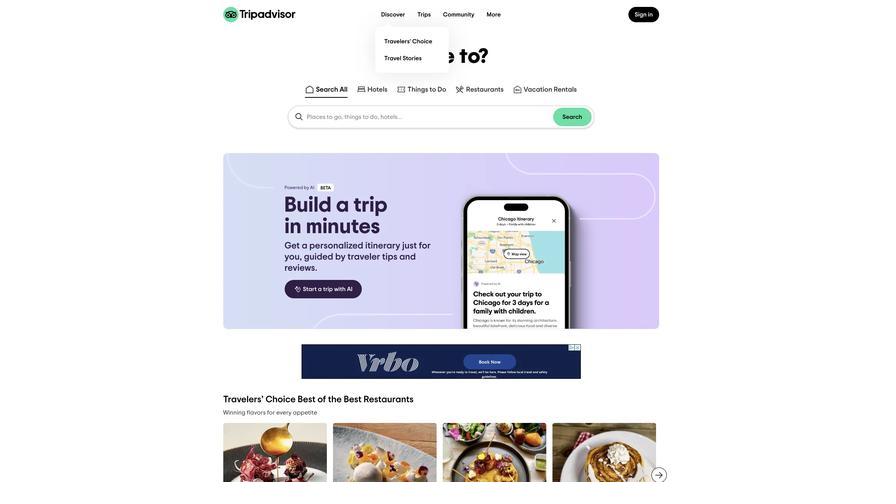 Task type: vqa. For each thing, say whether or not it's contained in the screenshot.
about
no



Task type: describe. For each thing, give the bounding box(es) containing it.
build a trip in minutes get a personalized itinerary just for you, guided by traveler tips and reviews.
[[285, 195, 431, 273]]

get
[[285, 242, 300, 251]]

tips
[[383, 253, 398, 262]]

build
[[285, 195, 332, 216]]

1 vertical spatial for
[[267, 410, 275, 416]]

flavors
[[247, 410, 266, 416]]

travelers' choice best of the best restaurants
[[223, 396, 414, 405]]

appetite
[[293, 410, 318, 416]]

search button
[[554, 108, 592, 126]]

reviews.
[[285, 264, 318, 273]]

powered by ai
[[285, 186, 315, 190]]

next image
[[655, 471, 664, 480]]

travel
[[385, 55, 402, 61]]

vacation
[[524, 86, 553, 93]]

start
[[303, 287, 317, 293]]

things to do
[[408, 86, 447, 93]]

itinerary
[[366, 242, 401, 251]]

trips
[[418, 12, 431, 18]]

things to do button
[[396, 83, 448, 98]]

do
[[438, 86, 447, 93]]

0 horizontal spatial a
[[302, 242, 308, 251]]

2 best from the left
[[344, 396, 362, 405]]

previous image
[[219, 471, 228, 480]]

a for build
[[336, 195, 349, 216]]

travel stories link
[[382, 50, 443, 67]]

to
[[430, 86, 437, 93]]

restaurants link
[[456, 85, 504, 94]]

guided
[[304, 253, 334, 262]]

personalized
[[310, 242, 364, 251]]

winning
[[223, 410, 246, 416]]

hotels link
[[357, 85, 388, 94]]

things
[[408, 86, 429, 93]]

sign
[[635, 12, 647, 18]]

vacation rentals link
[[513, 85, 577, 94]]

community
[[444, 12, 475, 18]]

sign in
[[635, 12, 654, 18]]

search image
[[295, 113, 304, 122]]

with
[[334, 287, 346, 293]]

traveler
[[348, 253, 381, 262]]

minutes
[[306, 216, 380, 238]]

powered
[[285, 186, 303, 190]]

search all
[[316, 86, 348, 93]]

choice for travelers'
[[266, 396, 296, 405]]

where to?
[[394, 46, 489, 67]]

choice for travelers'
[[413, 38, 433, 44]]

the
[[328, 396, 342, 405]]

travelers' choice
[[385, 38, 433, 44]]

community button
[[437, 7, 481, 22]]

all
[[340, 86, 348, 93]]

1 horizontal spatial in
[[649, 12, 654, 18]]

ai inside button
[[347, 287, 353, 293]]

every
[[277, 410, 292, 416]]

hotels
[[368, 86, 388, 93]]



Task type: locate. For each thing, give the bounding box(es) containing it.
1 best from the left
[[298, 396, 316, 405]]

by inside build a trip in minutes get a personalized itinerary just for you, guided by traveler tips and reviews.
[[336, 253, 346, 262]]

a right get
[[302, 242, 308, 251]]

a
[[336, 195, 349, 216], [302, 242, 308, 251], [318, 287, 322, 293]]

search down rentals
[[563, 114, 583, 120]]

hotels button
[[356, 83, 389, 98]]

0 vertical spatial choice
[[413, 38, 433, 44]]

rentals
[[554, 86, 577, 93]]

tab list containing search all
[[0, 82, 883, 99]]

search for search all
[[316, 86, 339, 93]]

and
[[400, 253, 416, 262]]

start a trip with ai button
[[285, 280, 362, 299]]

a inside button
[[318, 287, 322, 293]]

by right powered
[[304, 186, 309, 190]]

in
[[649, 12, 654, 18], [285, 216, 302, 238]]

trip inside build a trip in minutes get a personalized itinerary just for you, guided by traveler tips and reviews.
[[354, 195, 388, 216]]

search inside button
[[316, 86, 339, 93]]

a for start
[[318, 287, 322, 293]]

just
[[403, 242, 417, 251]]

0 horizontal spatial for
[[267, 410, 275, 416]]

1 vertical spatial search
[[563, 114, 583, 120]]

travelers'
[[385, 38, 411, 44]]

1 horizontal spatial ai
[[347, 287, 353, 293]]

0 horizontal spatial restaurants
[[364, 396, 414, 405]]

1 horizontal spatial choice
[[413, 38, 433, 44]]

0 vertical spatial by
[[304, 186, 309, 190]]

more button
[[481, 7, 508, 22]]

menu
[[375, 27, 449, 73]]

ai left beta in the top of the page
[[310, 186, 315, 190]]

0 vertical spatial in
[[649, 12, 654, 18]]

sign in link
[[629, 7, 660, 22]]

tab list
[[0, 82, 883, 99]]

advertisement region
[[302, 345, 581, 379]]

0 horizontal spatial by
[[304, 186, 309, 190]]

1 vertical spatial trip
[[323, 287, 333, 293]]

0 vertical spatial search
[[316, 86, 339, 93]]

trips button
[[412, 7, 437, 22]]

search for search
[[563, 114, 583, 120]]

search inside search button
[[563, 114, 583, 120]]

0 vertical spatial a
[[336, 195, 349, 216]]

restaurants inside button
[[467, 86, 504, 93]]

discover
[[382, 12, 406, 18]]

0 horizontal spatial trip
[[323, 287, 333, 293]]

search all button
[[304, 83, 349, 98]]

Search search field
[[289, 106, 594, 128]]

1 horizontal spatial for
[[419, 242, 431, 251]]

in up get
[[285, 216, 302, 238]]

choice up where
[[413, 38, 433, 44]]

travelers' choice link
[[382, 33, 443, 50]]

choice
[[413, 38, 433, 44], [266, 396, 296, 405]]

trip
[[354, 195, 388, 216], [323, 287, 333, 293]]

a right start on the left of page
[[318, 287, 322, 293]]

1 horizontal spatial by
[[336, 253, 346, 262]]

by down personalized
[[336, 253, 346, 262]]

best up appetite
[[298, 396, 316, 405]]

choice inside menu
[[413, 38, 433, 44]]

1 vertical spatial ai
[[347, 287, 353, 293]]

ai right 'with'
[[347, 287, 353, 293]]

0 horizontal spatial ai
[[310, 186, 315, 190]]

0 vertical spatial ai
[[310, 186, 315, 190]]

1 horizontal spatial trip
[[354, 195, 388, 216]]

discover button
[[375, 7, 412, 22]]

ai
[[310, 186, 315, 190], [347, 287, 353, 293]]

more
[[487, 12, 501, 18]]

1 horizontal spatial best
[[344, 396, 362, 405]]

stories
[[403, 55, 422, 61]]

winning flavors for every appetite
[[223, 410, 318, 416]]

in inside build a trip in minutes get a personalized itinerary just for you, guided by traveler tips and reviews.
[[285, 216, 302, 238]]

start a trip with ai
[[303, 287, 353, 293]]

1 horizontal spatial a
[[318, 287, 322, 293]]

menu containing travelers' choice
[[375, 27, 449, 73]]

restaurants
[[467, 86, 504, 93], [364, 396, 414, 405]]

1 vertical spatial in
[[285, 216, 302, 238]]

tripadvisor image
[[223, 7, 296, 22]]

in right sign
[[649, 12, 654, 18]]

a right build
[[336, 195, 349, 216]]

by
[[304, 186, 309, 190], [336, 253, 346, 262]]

0 vertical spatial trip
[[354, 195, 388, 216]]

for
[[419, 242, 431, 251], [267, 410, 275, 416]]

1 vertical spatial restaurants
[[364, 396, 414, 405]]

for inside build a trip in minutes get a personalized itinerary just for you, guided by traveler tips and reviews.
[[419, 242, 431, 251]]

1 horizontal spatial search
[[563, 114, 583, 120]]

things to do link
[[397, 85, 447, 94]]

search
[[316, 86, 339, 93], [563, 114, 583, 120]]

choice up every
[[266, 396, 296, 405]]

1 vertical spatial by
[[336, 253, 346, 262]]

0 horizontal spatial in
[[285, 216, 302, 238]]

to?
[[460, 46, 489, 67]]

1 vertical spatial choice
[[266, 396, 296, 405]]

for right the just
[[419, 242, 431, 251]]

trip for minutes
[[354, 195, 388, 216]]

for left every
[[267, 410, 275, 416]]

trip for ai
[[323, 287, 333, 293]]

2 vertical spatial a
[[318, 287, 322, 293]]

1 vertical spatial a
[[302, 242, 308, 251]]

beta
[[321, 186, 331, 191]]

restaurants button
[[454, 83, 506, 98]]

2 horizontal spatial a
[[336, 195, 349, 216]]

best
[[298, 396, 316, 405], [344, 396, 362, 405]]

0 horizontal spatial search
[[316, 86, 339, 93]]

0 vertical spatial restaurants
[[467, 86, 504, 93]]

of
[[318, 396, 326, 405]]

0 horizontal spatial best
[[298, 396, 316, 405]]

you,
[[285, 253, 302, 262]]

trip inside button
[[323, 287, 333, 293]]

vacation rentals button
[[512, 83, 579, 98]]

search left all
[[316, 86, 339, 93]]

travel stories
[[385, 55, 422, 61]]

0 vertical spatial for
[[419, 242, 431, 251]]

vacation rentals
[[524, 86, 577, 93]]

0 horizontal spatial choice
[[266, 396, 296, 405]]

1 horizontal spatial restaurants
[[467, 86, 504, 93]]

best right the the
[[344, 396, 362, 405]]

Search search field
[[307, 114, 554, 121]]

where
[[394, 46, 456, 67]]

travelers'
[[223, 396, 264, 405]]



